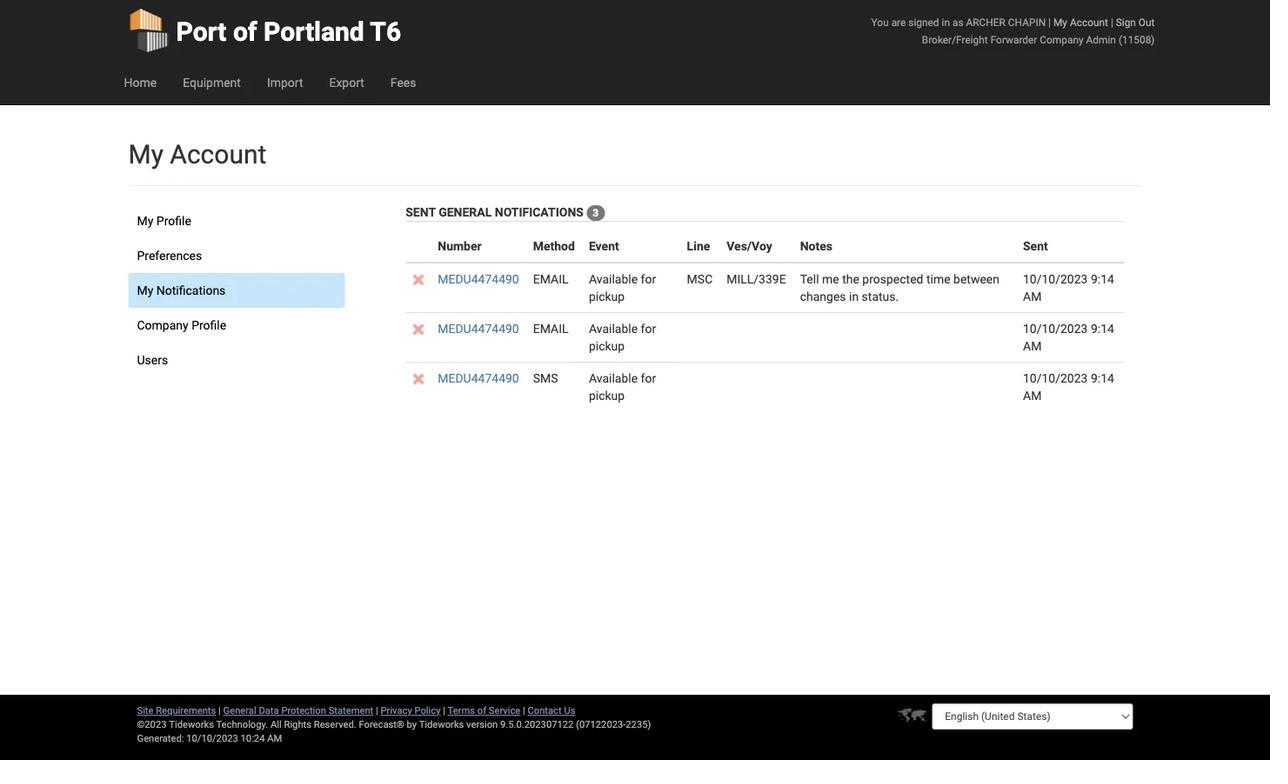 Task type: describe. For each thing, give the bounding box(es) containing it.
between
[[954, 272, 1000, 286]]

the
[[843, 272, 860, 286]]

you are signed in as archer chapin | my account | sign out broker/freight forwarder company admin (11508)
[[872, 16, 1156, 46]]

0 horizontal spatial of
[[233, 16, 257, 47]]

| left sign
[[1112, 16, 1114, 28]]

pickup for third medu4474490 link
[[589, 389, 625, 403]]

terms
[[448, 706, 475, 717]]

0 vertical spatial notifications
[[495, 205, 584, 219]]

3 medu4474490 link from the top
[[438, 371, 519, 386]]

chapin
[[1009, 16, 1046, 28]]

mill/339e
[[727, 272, 787, 286]]

out
[[1139, 16, 1156, 28]]

10/10/2023 for first medu4474490 link from the top of the page
[[1024, 272, 1089, 286]]

10/10/2023 for third medu4474490 link
[[1024, 371, 1089, 386]]

my profile
[[137, 214, 191, 228]]

for for 2nd medu4474490 link from the top of the page
[[641, 322, 656, 336]]

terms of service link
[[448, 706, 521, 717]]

us
[[564, 706, 576, 717]]

preferences
[[137, 249, 202, 263]]

10/10/2023 for 2nd medu4474490 link from the top of the page
[[1024, 322, 1089, 336]]

policy
[[415, 706, 441, 717]]

2 medu4474490 link from the top
[[438, 322, 519, 336]]

1 available from the top
[[589, 272, 638, 286]]

for for first medu4474490 link from the top of the page
[[641, 272, 656, 286]]

protection
[[282, 706, 326, 717]]

my account link
[[1054, 16, 1109, 28]]

1 medu4474490 link from the top
[[438, 272, 519, 286]]

0 horizontal spatial company
[[137, 318, 189, 333]]

my inside you are signed in as archer chapin | my account | sign out broker/freight forwarder company admin (11508)
[[1054, 16, 1068, 28]]

all
[[271, 719, 282, 731]]

you
[[872, 16, 889, 28]]

sent for sent general notifications 3
[[406, 205, 436, 219]]

changes
[[801, 289, 847, 304]]

am for third medu4474490 link
[[1024, 389, 1042, 403]]

site
[[137, 706, 154, 717]]

9.5.0.202307122
[[501, 719, 574, 731]]

import
[[267, 75, 303, 90]]

(11508)
[[1119, 34, 1156, 46]]

my account
[[128, 139, 267, 170]]

email for 2nd medu4474490 link from the top of the page
[[533, 322, 569, 336]]

msc
[[687, 272, 713, 286]]

rights
[[284, 719, 312, 731]]

fees
[[391, 75, 417, 90]]

medu4474490 for first medu4474490 link from the top of the page
[[438, 272, 519, 286]]

10/10/2023 9:14 am for first medu4474490 link from the top of the page
[[1024, 272, 1115, 304]]

home button
[[111, 61, 170, 104]]

my for my notifications
[[137, 283, 154, 298]]

general inside site requirements | general data protection statement | privacy policy | terms of service | contact us ©2023 tideworks technology. all rights reserved. forecast® by tideworks version 9.5.0.202307122 (07122023-2235) generated: 10/10/2023 10:24 am
[[223, 706, 256, 717]]

sent for sent
[[1024, 239, 1049, 253]]

company inside you are signed in as archer chapin | my account | sign out broker/freight forwarder company admin (11508)
[[1041, 34, 1084, 46]]

status.
[[862, 289, 899, 304]]

equipment button
[[170, 61, 254, 104]]

10/10/2023 inside site requirements | general data protection statement | privacy policy | terms of service | contact us ©2023 tideworks technology. all rights reserved. forecast® by tideworks version 9.5.0.202307122 (07122023-2235) generated: 10/10/2023 10:24 am
[[186, 733, 238, 745]]

fees button
[[378, 61, 430, 104]]

available for pickup for first medu4474490 link from the top of the page
[[589, 272, 656, 304]]

sms
[[533, 371, 558, 386]]

import button
[[254, 61, 316, 104]]

tell me the prospected time between changes in status.
[[801, 272, 1000, 304]]

port
[[176, 16, 227, 47]]

sign out link
[[1117, 16, 1156, 28]]

export button
[[316, 61, 378, 104]]

forecast®
[[359, 719, 405, 731]]

| up 9.5.0.202307122
[[523, 706, 526, 717]]

my for my profile
[[137, 214, 154, 228]]

0 horizontal spatial notifications
[[157, 283, 226, 298]]

time
[[927, 272, 951, 286]]

9:14 for 2nd medu4474490 link from the top of the page
[[1092, 322, 1115, 336]]

in inside tell me the prospected time between changes in status.
[[850, 289, 859, 304]]

version
[[467, 719, 498, 731]]

my notifications
[[137, 283, 226, 298]]

pickup for 2nd medu4474490 link from the top of the page
[[589, 339, 625, 353]]

site requirements link
[[137, 706, 216, 717]]

3
[[593, 207, 599, 219]]

for for third medu4474490 link
[[641, 371, 656, 386]]

©2023 tideworks
[[137, 719, 214, 731]]

contact
[[528, 706, 562, 717]]



Task type: locate. For each thing, give the bounding box(es) containing it.
data
[[259, 706, 279, 717]]

10/10/2023 9:14 am
[[1024, 272, 1115, 304], [1024, 322, 1115, 353], [1024, 371, 1115, 403]]

1 available for pickup from the top
[[589, 272, 656, 304]]

available for pickup for 2nd medu4474490 link from the top of the page
[[589, 322, 656, 353]]

2 vertical spatial for
[[641, 371, 656, 386]]

2 for from the top
[[641, 322, 656, 336]]

1 for from the top
[[641, 272, 656, 286]]

1 medu4474490 from the top
[[438, 272, 519, 286]]

are
[[892, 16, 907, 28]]

click to delete image
[[413, 274, 424, 286], [413, 324, 424, 335], [413, 374, 424, 385]]

account inside you are signed in as archer chapin | my account | sign out broker/freight forwarder company admin (11508)
[[1071, 16, 1109, 28]]

pickup for first medu4474490 link from the top of the page
[[589, 289, 625, 304]]

2 vertical spatial available for pickup
[[589, 371, 656, 403]]

broker/freight
[[923, 34, 989, 46]]

0 vertical spatial medu4474490
[[438, 272, 519, 286]]

export
[[329, 75, 365, 90]]

1 horizontal spatial profile
[[192, 318, 226, 333]]

home
[[124, 75, 157, 90]]

privacy
[[381, 706, 412, 717]]

1 vertical spatial company
[[137, 318, 189, 333]]

equipment
[[183, 75, 241, 90]]

1 horizontal spatial general
[[439, 205, 492, 219]]

1 vertical spatial in
[[850, 289, 859, 304]]

1 vertical spatial 10/10/2023 9:14 am
[[1024, 322, 1115, 353]]

available for pickup for third medu4474490 link
[[589, 371, 656, 403]]

| up forecast®
[[376, 706, 378, 717]]

account up admin
[[1071, 16, 1109, 28]]

1 vertical spatial sent
[[1024, 239, 1049, 253]]

technology.
[[216, 719, 268, 731]]

1 vertical spatial account
[[170, 139, 267, 170]]

company down my account link
[[1041, 34, 1084, 46]]

1 horizontal spatial of
[[478, 706, 487, 717]]

0 horizontal spatial sent
[[406, 205, 436, 219]]

2 pickup from the top
[[589, 339, 625, 353]]

as
[[953, 16, 964, 28]]

my down 'preferences'
[[137, 283, 154, 298]]

my right chapin
[[1054, 16, 1068, 28]]

| up the technology. at bottom
[[219, 706, 221, 717]]

event
[[589, 239, 620, 253]]

method
[[533, 239, 575, 253]]

2 vertical spatial medu4474490 link
[[438, 371, 519, 386]]

number
[[438, 239, 482, 253]]

signed
[[909, 16, 940, 28]]

| up the tideworks
[[443, 706, 446, 717]]

in inside you are signed in as archer chapin | my account | sign out broker/freight forwarder company admin (11508)
[[942, 16, 951, 28]]

2 vertical spatial 9:14
[[1092, 371, 1115, 386]]

medu4474490 for third medu4474490 link
[[438, 371, 519, 386]]

10/10/2023 9:14 am for 2nd medu4474490 link from the top of the page
[[1024, 322, 1115, 353]]

profile up 'preferences'
[[157, 214, 191, 228]]

medu4474490 link
[[438, 272, 519, 286], [438, 322, 519, 336], [438, 371, 519, 386]]

contact us link
[[528, 706, 576, 717]]

portland
[[264, 16, 365, 47]]

0 vertical spatial pickup
[[589, 289, 625, 304]]

0 vertical spatial email
[[533, 272, 569, 286]]

1 vertical spatial pickup
[[589, 339, 625, 353]]

tell
[[801, 272, 820, 286]]

profile for my profile
[[157, 214, 191, 228]]

0 vertical spatial of
[[233, 16, 257, 47]]

general up the technology. at bottom
[[223, 706, 256, 717]]

0 vertical spatial available for pickup
[[589, 272, 656, 304]]

1 click to delete image from the top
[[413, 274, 424, 286]]

2 email from the top
[[533, 322, 569, 336]]

notes
[[801, 239, 833, 253]]

1 vertical spatial email
[[533, 322, 569, 336]]

2 10/10/2023 9:14 am from the top
[[1024, 322, 1115, 353]]

0 vertical spatial in
[[942, 16, 951, 28]]

of right port
[[233, 16, 257, 47]]

3 9:14 from the top
[[1092, 371, 1115, 386]]

0 horizontal spatial general
[[223, 706, 256, 717]]

0 vertical spatial for
[[641, 272, 656, 286]]

privacy policy link
[[381, 706, 441, 717]]

1 9:14 from the top
[[1092, 272, 1115, 286]]

company profile
[[137, 318, 226, 333]]

1 horizontal spatial account
[[1071, 16, 1109, 28]]

site requirements | general data protection statement | privacy policy | terms of service | contact us ©2023 tideworks technology. all rights reserved. forecast® by tideworks version 9.5.0.202307122 (07122023-2235) generated: 10/10/2023 10:24 am
[[137, 706, 651, 745]]

profile down my notifications
[[192, 318, 226, 333]]

1 horizontal spatial in
[[942, 16, 951, 28]]

of up the version
[[478, 706, 487, 717]]

available for pickup
[[589, 272, 656, 304], [589, 322, 656, 353], [589, 371, 656, 403]]

t6
[[370, 16, 401, 47]]

my for my account
[[128, 139, 164, 170]]

profile
[[157, 214, 191, 228], [192, 318, 226, 333]]

2 9:14 from the top
[[1092, 322, 1115, 336]]

prospected
[[863, 272, 924, 286]]

2 vertical spatial pickup
[[589, 389, 625, 403]]

0 horizontal spatial account
[[170, 139, 267, 170]]

service
[[489, 706, 521, 717]]

generated:
[[137, 733, 184, 745]]

1 vertical spatial notifications
[[157, 283, 226, 298]]

port of portland t6 link
[[128, 0, 401, 61]]

notifications up company profile
[[157, 283, 226, 298]]

1 vertical spatial general
[[223, 706, 256, 717]]

notifications
[[495, 205, 584, 219], [157, 283, 226, 298]]

general data protection statement link
[[223, 706, 374, 717]]

company up users
[[137, 318, 189, 333]]

0 vertical spatial sent
[[406, 205, 436, 219]]

0 horizontal spatial in
[[850, 289, 859, 304]]

my up my profile
[[128, 139, 164, 170]]

1 vertical spatial available for pickup
[[589, 322, 656, 353]]

archer
[[967, 16, 1006, 28]]

3 available for pickup from the top
[[589, 371, 656, 403]]

click to delete image for 2nd medu4474490 link from the top of the page
[[413, 324, 424, 335]]

statement
[[329, 706, 374, 717]]

1 horizontal spatial sent
[[1024, 239, 1049, 253]]

medu4474490 for 2nd medu4474490 link from the top of the page
[[438, 322, 519, 336]]

2 medu4474490 from the top
[[438, 322, 519, 336]]

3 click to delete image from the top
[[413, 374, 424, 385]]

9:14 for third medu4474490 link
[[1092, 371, 1115, 386]]

2 click to delete image from the top
[[413, 324, 424, 335]]

my up 'preferences'
[[137, 214, 154, 228]]

10/10/2023
[[1024, 272, 1089, 286], [1024, 322, 1089, 336], [1024, 371, 1089, 386], [186, 733, 238, 745]]

am for first medu4474490 link from the top of the page
[[1024, 289, 1042, 304]]

sent general notifications 3
[[406, 205, 599, 219]]

forwarder
[[991, 34, 1038, 46]]

click to delete image for third medu4474490 link
[[413, 374, 424, 385]]

2 vertical spatial medu4474490
[[438, 371, 519, 386]]

1 pickup from the top
[[589, 289, 625, 304]]

0 vertical spatial 10/10/2023 9:14 am
[[1024, 272, 1115, 304]]

1 vertical spatial medu4474490
[[438, 322, 519, 336]]

0 vertical spatial profile
[[157, 214, 191, 228]]

| right chapin
[[1049, 16, 1052, 28]]

2 vertical spatial click to delete image
[[413, 374, 424, 385]]

notifications up method
[[495, 205, 584, 219]]

0 vertical spatial click to delete image
[[413, 274, 424, 286]]

0 vertical spatial company
[[1041, 34, 1084, 46]]

9:14
[[1092, 272, 1115, 286], [1092, 322, 1115, 336], [1092, 371, 1115, 386]]

email down method
[[533, 272, 569, 286]]

1 vertical spatial 9:14
[[1092, 322, 1115, 336]]

users
[[137, 353, 168, 367]]

1 vertical spatial for
[[641, 322, 656, 336]]

1 10/10/2023 9:14 am from the top
[[1024, 272, 1115, 304]]

2 available for pickup from the top
[[589, 322, 656, 353]]

email up sms
[[533, 322, 569, 336]]

1 email from the top
[[533, 272, 569, 286]]

1 horizontal spatial notifications
[[495, 205, 584, 219]]

0 vertical spatial 9:14
[[1092, 272, 1115, 286]]

2 vertical spatial 10/10/2023 9:14 am
[[1024, 371, 1115, 403]]

(07122023-
[[576, 719, 626, 731]]

in down the
[[850, 289, 859, 304]]

3 available from the top
[[589, 371, 638, 386]]

admin
[[1087, 34, 1117, 46]]

0 vertical spatial account
[[1071, 16, 1109, 28]]

email for first medu4474490 link from the top of the page
[[533, 272, 569, 286]]

click to delete image for first medu4474490 link from the top of the page
[[413, 274, 424, 286]]

general
[[439, 205, 492, 219], [223, 706, 256, 717]]

sign
[[1117, 16, 1137, 28]]

ves/voy
[[727, 239, 773, 253]]

10:24
[[241, 733, 265, 745]]

me
[[823, 272, 840, 286]]

email
[[533, 272, 569, 286], [533, 322, 569, 336]]

line
[[687, 239, 711, 253]]

medu4474490
[[438, 272, 519, 286], [438, 322, 519, 336], [438, 371, 519, 386]]

am inside site requirements | general data protection statement | privacy policy | terms of service | contact us ©2023 tideworks technology. all rights reserved. forecast® by tideworks version 9.5.0.202307122 (07122023-2235) generated: 10/10/2023 10:24 am
[[267, 733, 282, 745]]

10/10/2023 9:14 am for third medu4474490 link
[[1024, 371, 1115, 403]]

1 vertical spatial medu4474490 link
[[438, 322, 519, 336]]

2235)
[[626, 719, 651, 731]]

2 vertical spatial available
[[589, 371, 638, 386]]

account
[[1071, 16, 1109, 28], [170, 139, 267, 170]]

0 vertical spatial available
[[589, 272, 638, 286]]

0 horizontal spatial profile
[[157, 214, 191, 228]]

tideworks
[[419, 719, 464, 731]]

1 vertical spatial available
[[589, 322, 638, 336]]

am
[[1024, 289, 1042, 304], [1024, 339, 1042, 353], [1024, 389, 1042, 403], [267, 733, 282, 745]]

pickup
[[589, 289, 625, 304], [589, 339, 625, 353], [589, 389, 625, 403]]

port of portland t6
[[176, 16, 401, 47]]

company
[[1041, 34, 1084, 46], [137, 318, 189, 333]]

profile for company profile
[[192, 318, 226, 333]]

|
[[1049, 16, 1052, 28], [1112, 16, 1114, 28], [219, 706, 221, 717], [376, 706, 378, 717], [443, 706, 446, 717], [523, 706, 526, 717]]

1 horizontal spatial company
[[1041, 34, 1084, 46]]

0 vertical spatial general
[[439, 205, 492, 219]]

by
[[407, 719, 417, 731]]

3 medu4474490 from the top
[[438, 371, 519, 386]]

1 vertical spatial profile
[[192, 318, 226, 333]]

my
[[1054, 16, 1068, 28], [128, 139, 164, 170], [137, 214, 154, 228], [137, 283, 154, 298]]

3 for from the top
[[641, 371, 656, 386]]

in left as
[[942, 16, 951, 28]]

of inside site requirements | general data protection statement | privacy policy | terms of service | contact us ©2023 tideworks technology. all rights reserved. forecast® by tideworks version 9.5.0.202307122 (07122023-2235) generated: 10/10/2023 10:24 am
[[478, 706, 487, 717]]

in
[[942, 16, 951, 28], [850, 289, 859, 304]]

9:14 for first medu4474490 link from the top of the page
[[1092, 272, 1115, 286]]

1 vertical spatial click to delete image
[[413, 324, 424, 335]]

account down the equipment dropdown button
[[170, 139, 267, 170]]

requirements
[[156, 706, 216, 717]]

general up number at top
[[439, 205, 492, 219]]

2 available from the top
[[589, 322, 638, 336]]

0 vertical spatial medu4474490 link
[[438, 272, 519, 286]]

3 pickup from the top
[[589, 389, 625, 403]]

am for 2nd medu4474490 link from the top of the page
[[1024, 339, 1042, 353]]

3 10/10/2023 9:14 am from the top
[[1024, 371, 1115, 403]]

1 vertical spatial of
[[478, 706, 487, 717]]

sent
[[406, 205, 436, 219], [1024, 239, 1049, 253]]

reserved.
[[314, 719, 357, 731]]



Task type: vqa. For each thing, say whether or not it's contained in the screenshot.
User within BUTTON
no



